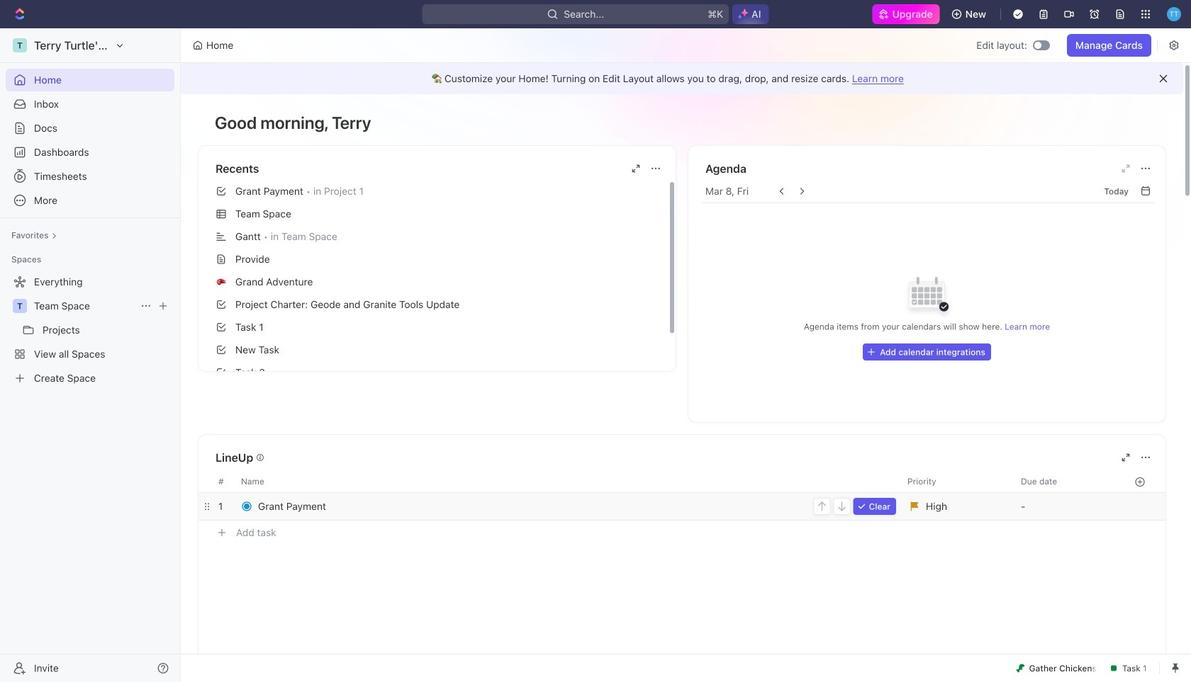 Task type: vqa. For each thing, say whether or not it's contained in the screenshot.
Checklist item resolved
no



Task type: describe. For each thing, give the bounding box(es) containing it.
tree inside sidebar "navigation"
[[6, 271, 174, 390]]

terry turtle's workspace, , element
[[13, 38, 27, 52]]

sidebar navigation
[[0, 28, 184, 683]]

drumstick bite image
[[1017, 665, 1025, 673]]



Task type: locate. For each thing, give the bounding box(es) containing it.
tree
[[6, 271, 174, 390]]

alert
[[181, 63, 1184, 94]]

team space, , element
[[13, 299, 27, 313]]



